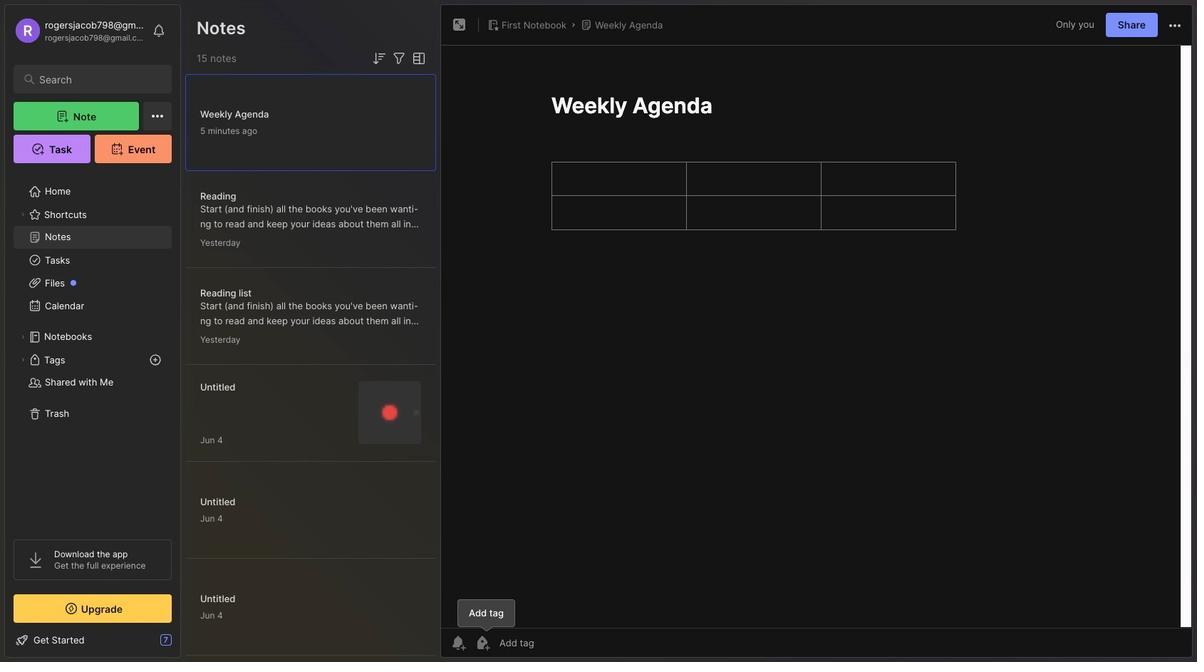 Task type: describe. For each thing, give the bounding box(es) containing it.
View options field
[[408, 50, 428, 67]]

note window element
[[440, 4, 1193, 661]]

add tag image
[[474, 634, 491, 651]]

Search text field
[[39, 73, 159, 86]]

Help and Learning task checklist field
[[5, 629, 180, 651]]

Sort options field
[[371, 50, 388, 67]]

add filters image
[[391, 50, 408, 67]]

Add tag field
[[498, 636, 606, 649]]

expand notebooks image
[[19, 333, 27, 341]]

expand note image
[[451, 16, 468, 33]]

click to collapse image
[[180, 636, 191, 653]]

main element
[[0, 0, 185, 662]]

More actions field
[[1167, 16, 1184, 34]]



Task type: locate. For each thing, give the bounding box(es) containing it.
tooltip
[[458, 599, 515, 632]]

None search field
[[39, 71, 159, 88]]

tree inside main element
[[5, 172, 180, 527]]

add a reminder image
[[450, 634, 467, 651]]

none search field inside main element
[[39, 71, 159, 88]]

Note Editor text field
[[441, 45, 1192, 628]]

Account field
[[14, 16, 145, 45]]

Add filters field
[[391, 50, 408, 67]]

expand tags image
[[19, 356, 27, 364]]

tree
[[5, 172, 180, 527]]

more actions image
[[1167, 17, 1184, 34]]

thumbnail image
[[358, 381, 421, 444]]



Task type: vqa. For each thing, say whether or not it's contained in the screenshot.
the leftmost 'Thumbnail'
no



